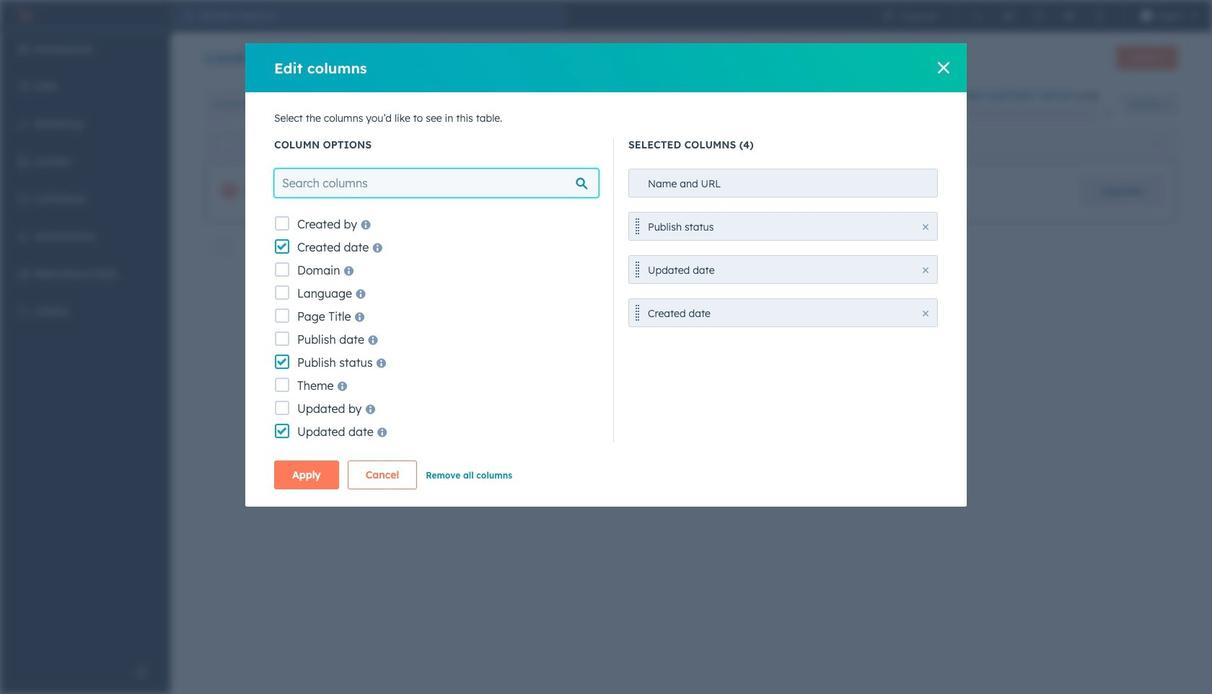 Task type: vqa. For each thing, say whether or not it's contained in the screenshot.
Upgrade For Up To 5,000 Canned Snippets
no



Task type: locate. For each thing, give the bounding box(es) containing it.
press to sort. element
[[684, 139, 690, 151], [1154, 139, 1160, 151]]

progress bar
[[944, 108, 957, 120]]

1 horizontal spatial press to sort. element
[[1154, 139, 1160, 151]]

dialog
[[245, 43, 967, 507]]

Search columns search field
[[274, 169, 599, 198]]

menu
[[873, 0, 1204, 32], [0, 32, 170, 659]]

close image
[[938, 62, 950, 74], [1104, 108, 1113, 117], [923, 224, 929, 230], [923, 311, 929, 317]]

press to sort. image
[[684, 139, 690, 149]]

press to sort. image
[[1154, 139, 1160, 149]]

0 horizontal spatial menu
[[0, 32, 170, 659]]

2 press to sort. element from the left
[[1154, 139, 1160, 151]]

marketplaces image
[[1003, 10, 1014, 22]]

Search HubSpot search field
[[193, 4, 567, 27]]

banner
[[205, 42, 1178, 75]]

1 press to sort. element from the left
[[684, 139, 690, 151]]

1 horizontal spatial menu
[[873, 0, 1204, 32]]

howard n/a image
[[1141, 10, 1152, 22]]

0 horizontal spatial press to sort. element
[[684, 139, 690, 151]]



Task type: describe. For each thing, give the bounding box(es) containing it.
Search content search field
[[205, 90, 421, 119]]

help image
[[1033, 10, 1045, 22]]

notifications image
[[1094, 10, 1105, 22]]

pagination navigation
[[576, 292, 706, 311]]

close image
[[923, 268, 929, 273]]

settings image
[[1063, 10, 1075, 22]]



